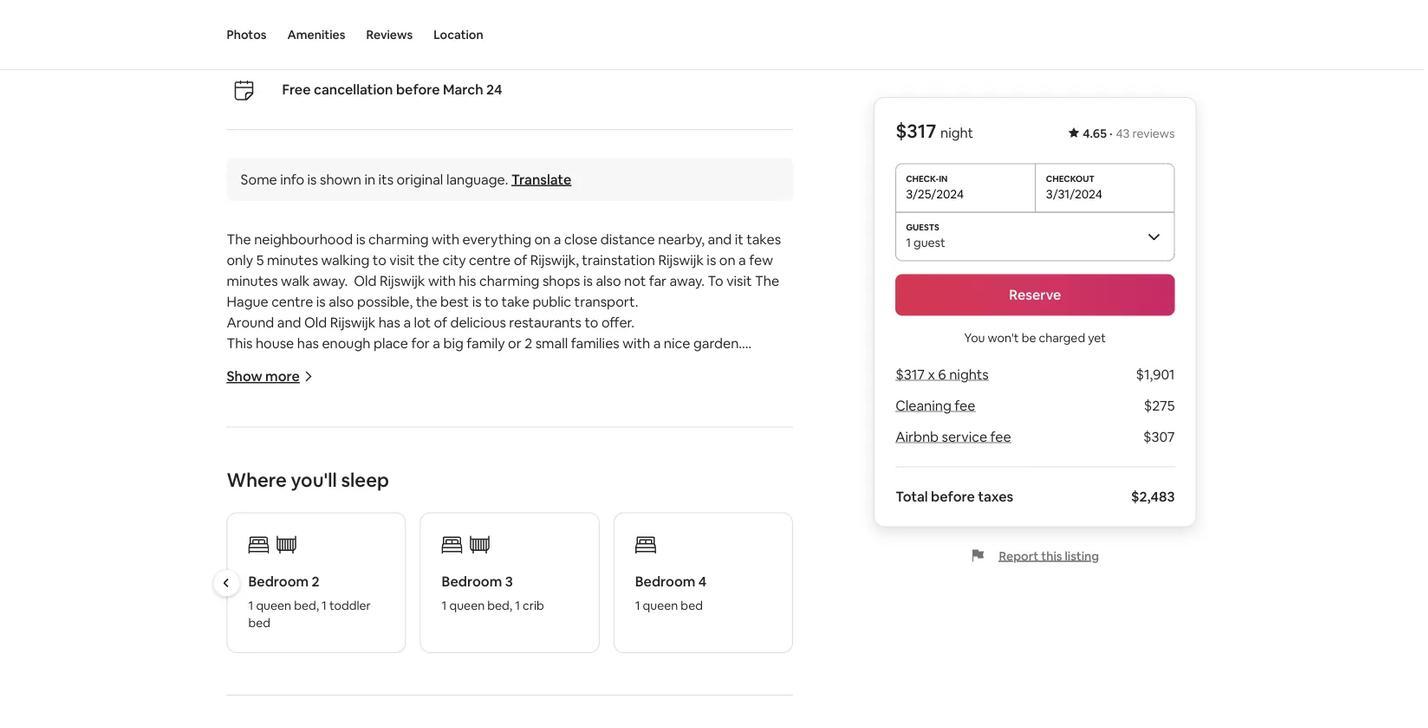 Task type: describe. For each thing, give the bounding box(es) containing it.
crib
[[523, 598, 544, 614]]

1 horizontal spatial bedroom
[[544, 688, 604, 706]]

the down the few
[[755, 272, 780, 290]]

bedroom 2 1 queen bed, 1 toddler bed
[[248, 573, 371, 631]]

guest
[[914, 235, 946, 250]]

has right house
[[298, 543, 320, 560]]

area inside light and bright newly renovated  house with a large garden at the back of the house. 15 minutes from the centre of voorburg and old rijswijk, and by public transport to the hague only 25 minutes.  on a walking distance there is a nice water park for children, nice and lovely open area to walk. and 40 minutes from the beach with public transport, and by car 25 minutes. charming delft is just  20 minutes away by public transport and 10 minutes by car.
[[329, 459, 357, 477]]

house up have
[[753, 605, 791, 623]]

2 inside "1st floor: here you will find 2 bedrooms, a parents ' bedroom with a double bed (with walk in closed) and the second bedroom (access via sliding doors) with a double bed and"
[[393, 688, 401, 706]]

with right doors)
[[614, 709, 642, 713]]

for inside the neighbourhood is charming with everything on a close distance nearby, and it takes only 5 minutes walking to visit the city centre of rijswijk, trainstation rijswijk is on a few minutes walk away.  old rijswijk with his charming shops is also not far away. to visit the hague centre is also possible, the best is to take public transport. around and old rijswijk has a lot of delicious restaurants to offer. this house has enough place for a big family or 2 small families with a nice garden.
[[411, 334, 430, 352]]

park
[[652, 438, 680, 456]]

you left have
[[708, 626, 732, 644]]

0 vertical spatial in
[[365, 171, 376, 188]]

the down day.
[[728, 605, 750, 623]]

won't
[[988, 330, 1019, 346]]

and
[[412, 459, 439, 477]]

queen for bedroom 4
[[643, 598, 678, 614]]

of left house.
[[684, 397, 697, 415]]

house up are
[[341, 605, 379, 623]]

bedrooms,
[[404, 688, 473, 706]]

and right persons on the left bottom of page
[[549, 543, 574, 560]]

to up children,
[[723, 418, 737, 435]]

minutes down the car
[[227, 501, 278, 519]]

has inside ground floor: you can enjoy the tranquillity here. the garden has sun during the day. in the back of the house you will find the kitchen, dining area and in the front of the house the living area, there are enough toys for your children. from the dining area you have access to the garden (fully open glas doors), where you can sit and enjoy the tranquility.
[[611, 584, 633, 602]]

1st
[[227, 688, 245, 706]]

2 away. from the left
[[670, 272, 705, 290]]

and left 'it'
[[708, 230, 732, 248]]

1 vertical spatial area
[[580, 605, 608, 623]]

1 horizontal spatial rijswijk
[[380, 272, 425, 290]]

more
[[265, 368, 300, 386]]

3/31/2024
[[1046, 186, 1103, 202]]

large
[[526, 397, 558, 415]]

0 vertical spatial dining
[[538, 605, 577, 623]]

and right the 'sit' at left
[[623, 647, 647, 664]]

reviews
[[1133, 126, 1175, 141]]

1 vertical spatial on
[[720, 251, 736, 269]]

enough inside ground floor: you can enjoy the tranquillity here. the garden has sun during the day. in the back of the house you will find the kitchen, dining area and in the front of the house the living area, there are enough toys for your children. from the dining area you have access to the garden (fully open glas doors), where you can sit and enjoy the tranquility.
[[382, 626, 431, 644]]

house
[[254, 543, 295, 560]]

the up previous 'icon'
[[227, 543, 251, 560]]

1 vertical spatial fee
[[991, 428, 1012, 446]]

hague inside light and bright newly renovated  house with a large garden at the back of the house. 15 minutes from the centre of voorburg and old rijswijk, and by public transport to the hague only 25 minutes.  on a walking distance there is a nice water park for children, nice and lovely open area to walk. and 40 minutes from the beach with public transport, and by car 25 minutes. charming delft is just  20 minutes away by public transport and 10 minutes by car.
[[227, 438, 269, 456]]

around
[[227, 314, 274, 331]]

the up the 'sit' at left
[[611, 626, 632, 644]]

by down at
[[599, 418, 614, 435]]

few
[[749, 251, 773, 269]]

distance inside light and bright newly renovated  house with a large garden at the back of the house. 15 minutes from the centre of voorburg and old rijswijk, and by public transport to the hague only 25 minutes.  on a walking distance there is a nice water park for children, nice and lovely open area to walk. and 40 minutes from the beach with public transport, and by car 25 minutes. charming delft is just  20 minutes away by public transport and 10 minutes by car.
[[464, 438, 519, 456]]

to up possible,
[[373, 251, 387, 269]]

by down beach
[[597, 480, 612, 498]]

is up 'away'
[[559, 438, 569, 456]]

reviews
[[366, 27, 413, 42]]

bed down (with
[[703, 709, 728, 713]]

and left 10
[[721, 480, 745, 498]]

this
[[1042, 548, 1063, 564]]

reserve
[[1009, 286, 1062, 304]]

2 left baby/toddler.
[[577, 543, 584, 560]]

nice inside the neighbourhood is charming with everything on a close distance nearby, and it takes only 5 minutes walking to visit the city centre of rijswijk, trainstation rijswijk is on a few minutes walk away.  old rijswijk with his charming shops is also not far away. to visit the hague centre is also possible, the best is to take public transport. around and old rijswijk has a lot of delicious restaurants to offer. this house has enough place for a big family or 2 small families with a nice garden.
[[664, 334, 691, 352]]

tranquillity
[[430, 584, 497, 602]]

walking inside the neighbourhood is charming with everything on a close distance nearby, and it takes only 5 minutes walking to visit the city centre of rijswijk, trainstation rijswijk is on a few minutes walk away.  old rijswijk with his charming shops is also not far away. to visit the hague centre is also possible, the best is to take public transport. around and old rijswijk has a lot of delicious restaurants to offer. this house has enough place for a big family or 2 small families with a nice garden.
[[321, 251, 370, 269]]

is left just
[[446, 480, 455, 498]]

toddler
[[329, 598, 371, 614]]

to up families
[[585, 314, 599, 331]]

here
[[284, 688, 313, 706]]

you inside ground floor: you can enjoy the tranquillity here. the garden has sun during the day. in the back of the house you will find the kitchen, dining area and in the front of the house the living area, there are enough toys for your children. from the dining area you have access to the garden (fully open glas doors), where you can sit and enjoy the tranquility.
[[315, 584, 338, 602]]

the down area,
[[290, 647, 312, 664]]

to
[[708, 272, 724, 290]]

translate
[[512, 171, 572, 188]]

doors),
[[462, 647, 506, 664]]

of right front
[[712, 605, 725, 623]]

you up (fully
[[382, 605, 405, 623]]

light
[[227, 397, 259, 415]]

1 horizontal spatial old
[[354, 272, 377, 290]]

of up on
[[387, 418, 400, 435]]

0 horizontal spatial bedroom
[[392, 709, 451, 713]]

0 vertical spatial charming
[[369, 230, 429, 248]]

1 left toddler
[[322, 598, 327, 614]]

bed, for 3
[[488, 598, 513, 614]]

and up the 'sit' at left
[[611, 605, 635, 623]]

the down bright
[[315, 418, 337, 435]]

from
[[575, 626, 608, 644]]

of right lot
[[434, 314, 447, 331]]

car
[[245, 480, 266, 498]]

0 horizontal spatial from
[[281, 418, 312, 435]]

you inside "1st floor: here you will find 2 bedrooms, a parents ' bedroom with a double bed (with walk in closed) and the second bedroom (access via sliding doors) with a double bed and"
[[316, 688, 339, 706]]

sleep
[[341, 468, 389, 493]]

there inside ground floor: you can enjoy the tranquillity here. the garden has sun during the day. in the back of the house you will find the kitchen, dining area and in the front of the house the living area, there are enough toys for your children. from the dining area you have access to the garden (fully open glas doors), where you can sit and enjoy the tranquility.
[[321, 626, 356, 644]]

and down show more button
[[262, 397, 286, 415]]

1 horizontal spatial enjoy
[[650, 647, 684, 664]]

the right in
[[241, 605, 263, 623]]

the down in
[[227, 626, 248, 644]]

trainstation
[[582, 251, 655, 269]]

floors
[[333, 543, 370, 560]]

0 horizontal spatial rijswijk
[[330, 314, 376, 331]]

queen for bedroom 3
[[450, 598, 485, 614]]

with up doors)
[[607, 688, 635, 706]]

8
[[484, 543, 492, 560]]

the right at
[[625, 397, 647, 415]]

great
[[282, 21, 320, 39]]

will inside ground floor: you can enjoy the tranquillity here. the garden has sun during the day. in the back of the house you will find the kitchen, dining area and in the front of the house the living area, there are enough toys for your children. from the dining area you have access to the garden (fully open glas doors), where you can sit and enjoy the tranquility.
[[408, 605, 429, 623]]

light and bright newly renovated  house with a large garden at the back of the house. 15 minutes from the centre of voorburg and old rijswijk, and by public transport to the hague only 25 minutes.  on a walking distance there is a nice water park for children, nice and lovely open area to walk. and 40 minutes from the beach with public transport, and by car 25 minutes. charming delft is just  20 minutes away by public transport and 10 minutes by car.
[[227, 397, 792, 519]]

old inside light and bright newly renovated  house with a large garden at the back of the house. 15 minutes from the centre of voorburg and old rijswijk, and by public transport to the hague only 25 minutes.  on a walking distance there is a nice water park for children, nice and lovely open area to walk. and 40 minutes from the beach with public transport, and by car 25 minutes. charming delft is just  20 minutes away by public transport and 10 minutes by car.
[[494, 418, 517, 435]]

0 horizontal spatial before
[[396, 80, 440, 98]]

is left possible,
[[316, 293, 326, 311]]

3/25/2024
[[906, 186, 964, 202]]

is up to
[[707, 251, 716, 269]]

the down "sun"
[[652, 605, 674, 623]]

bedroom for bedroom 3
[[442, 573, 502, 591]]

translate button
[[512, 171, 572, 188]]

0 vertical spatial double
[[648, 688, 693, 706]]

not
[[624, 272, 646, 290]]

1 guest button
[[896, 212, 1175, 261]]

the house has 3 floors and has place for 8 persons and 2 baby/toddler.
[[227, 543, 677, 560]]

previous image
[[222, 578, 232, 589]]

public down water
[[615, 480, 654, 498]]

and up 10
[[756, 459, 780, 477]]

toys
[[434, 626, 461, 644]]

show more
[[227, 368, 300, 386]]

the left day.
[[706, 584, 727, 602]]

report
[[999, 548, 1039, 564]]

2 horizontal spatial rijswijk
[[659, 251, 704, 269]]

total
[[896, 488, 928, 506]]

at
[[609, 397, 622, 415]]

6
[[939, 366, 947, 384]]

only inside the neighbourhood is charming with everything on a close distance nearby, and it takes only 5 minutes walking to visit the city centre of rijswijk, trainstation rijswijk is on a few minutes walk away.  old rijswijk with his charming shops is also not far away. to visit the hague centre is also possible, the best is to take public transport. around and old rijswijk has a lot of delicious restaurants to offer. this house has enough place for a big family or 2 small families with a nice garden.
[[227, 251, 253, 269]]

possible,
[[357, 293, 413, 311]]

best
[[441, 293, 469, 311]]

1 horizontal spatial can
[[578, 647, 601, 664]]

the inside "1st floor: here you will find 2 bedrooms, a parents ' bedroom with a double bed (with walk in closed) and the second bedroom (access via sliding doors) with a double bed and"
[[317, 709, 339, 713]]

0 vertical spatial 25
[[301, 438, 317, 456]]

x
[[928, 366, 935, 384]]

1 vertical spatial double
[[656, 709, 700, 713]]

rijswijk, inside the neighbourhood is charming with everything on a close distance nearby, and it takes only 5 minutes walking to visit the city centre of rijswijk, trainstation rijswijk is on a few minutes walk away.  old rijswijk with his charming shops is also not far away. to visit the hague centre is also possible, the best is to take public transport. around and old rijswijk has a lot of delicious restaurants to offer. this house has enough place for a big family or 2 small families with a nice garden.
[[530, 251, 579, 269]]

photos button
[[227, 0, 267, 69]]

to left take at the top of the page
[[485, 293, 499, 311]]

1 horizontal spatial from
[[515, 459, 546, 477]]

1st floor: here you will find 2 bedrooms, a parents ' bedroom with a double bed (with walk in closed) and the second bedroom (access via sliding doors) with a double bed and 
[[227, 688, 791, 713]]

and down the here
[[290, 709, 314, 713]]

shown
[[320, 171, 362, 188]]

bed inside bedroom 4 1 queen bed
[[681, 598, 703, 614]]

show more button
[[227, 368, 314, 386]]

with down offer.
[[623, 334, 650, 352]]

the neighbourhood is charming with everything on a close distance nearby, and it takes only 5 minutes walking to visit the city centre of rijswijk, trainstation rijswijk is on a few minutes walk away.  old rijswijk with his charming shops is also not far away. to visit the hague centre is also possible, the best is to take public transport. around and old rijswijk has a lot of delicious restaurants to offer. this house has enough place for a big family or 2 small families with a nice garden.
[[227, 230, 784, 352]]

and up beach
[[571, 418, 596, 435]]

24
[[486, 80, 502, 98]]

house.
[[725, 397, 767, 415]]

2 horizontal spatial area
[[677, 626, 705, 644]]

the down tranquillity
[[460, 605, 481, 623]]

with left large
[[484, 397, 512, 415]]

2 horizontal spatial nice
[[762, 438, 789, 456]]

$307
[[1144, 428, 1175, 446]]

distance inside the neighbourhood is charming with everything on a close distance nearby, and it takes only 5 minutes walking to visit the city centre of rijswijk, trainstation rijswijk is on a few minutes walk away.  old rijswijk with his charming shops is also not far away. to visit the hague centre is also possible, the best is to take public transport. around and old rijswijk has a lot of delicious restaurants to offer. this house has enough place for a big family or 2 small families with a nice garden.
[[601, 230, 655, 248]]

small
[[536, 334, 568, 352]]

close
[[564, 230, 598, 248]]

house inside the neighbourhood is charming with everything on a close distance nearby, and it takes only 5 minutes walking to visit the city centre of rijswijk, trainstation rijswijk is on a few minutes walk away.  old rijswijk with his charming shops is also not far away. to visit the hague centre is also possible, the best is to take public transport. around and old rijswijk has a lot of delicious restaurants to offer. this house has enough place for a big family or 2 small families with a nice garden.
[[256, 334, 294, 352]]

$1,901
[[1136, 366, 1175, 384]]

0 vertical spatial minutes.
[[320, 438, 374, 456]]

sliding
[[526, 709, 567, 713]]

public up water
[[617, 418, 656, 435]]

(access
[[454, 709, 502, 713]]

with up city
[[432, 230, 460, 248]]

the inside ground floor: you can enjoy the tranquillity here. the garden has sun during the day. in the back of the house you will find the kitchen, dining area and in the front of the house the living area, there are enough toys for your children. from the dining area you have access to the garden (fully open glas doors), where you can sit and enjoy the tranquility.
[[535, 584, 560, 602]]

baby/toddler.
[[587, 543, 674, 560]]

the down some
[[227, 230, 251, 248]]

and right around
[[277, 314, 301, 331]]

is right shops
[[584, 272, 593, 290]]

minutes down 5
[[227, 272, 278, 290]]

you'll
[[291, 468, 337, 493]]

is right info
[[307, 171, 317, 188]]

·
[[1110, 126, 1113, 141]]

during
[[661, 584, 703, 602]]

tranquility.
[[712, 647, 779, 664]]

0 horizontal spatial nice
[[582, 438, 609, 456]]

with down city
[[428, 272, 456, 290]]

language.
[[446, 171, 509, 188]]

children,
[[705, 438, 759, 456]]

some info is shown in its original language. translate
[[241, 171, 572, 188]]

the up area,
[[316, 605, 338, 623]]

1 vertical spatial place
[[425, 543, 460, 560]]

free cancellation before march 24
[[282, 80, 502, 98]]

rijswijk, inside light and bright newly renovated  house with a large garden at the back of the house. 15 minutes from the centre of voorburg and old rijswijk, and by public transport to the hague only 25 minutes.  on a walking distance there is a nice water park for children, nice and lovely open area to walk. and 40 minutes from the beach with public transport, and by car 25 minutes. charming delft is just  20 minutes away by public transport and 10 minutes by car.
[[520, 418, 568, 435]]

in inside ground floor: you can enjoy the tranquillity here. the garden has sun during the day. in the back of the house you will find the kitchen, dining area and in the front of the house the living area, there are enough toys for your children. from the dining area you have access to the garden (fully open glas doors), where you can sit and enjoy the tranquility.
[[638, 605, 649, 623]]

1 horizontal spatial also
[[596, 272, 621, 290]]

via
[[505, 709, 523, 713]]

public down park
[[647, 459, 686, 477]]

by left 'car.'
[[281, 501, 297, 519]]

big
[[443, 334, 464, 352]]

car.
[[300, 501, 322, 519]]

closed)
[[241, 709, 287, 713]]

0 vertical spatial visit
[[390, 251, 415, 269]]

area,
[[287, 626, 318, 644]]

or
[[508, 334, 522, 352]]

cleaning fee
[[896, 397, 976, 415]]

find inside ground floor: you can enjoy the tranquillity here. the garden has sun during the day. in the back of the house you will find the kitchen, dining area and in the front of the house the living area, there are enough toys for your children. from the dining area you have access to the garden (fully open glas doors), where you can sit and enjoy the tranquility.
[[432, 605, 457, 623]]

cleaning fee button
[[896, 397, 976, 415]]

there inside light and bright newly renovated  house with a large garden at the back of the house. 15 minutes from the centre of voorburg and old rijswijk, and by public transport to the hague only 25 minutes.  on a walking distance there is a nice water park for children, nice and lovely open area to walk. and 40 minutes from the beach with public transport, and by car 25 minutes. charming delft is just  20 minutes away by public transport and 10 minutes by car.
[[522, 438, 556, 456]]

1 left crib
[[515, 598, 520, 614]]

charming
[[345, 480, 408, 498]]

you down children.
[[552, 647, 575, 664]]

original
[[397, 171, 443, 188]]

has right floors
[[400, 543, 422, 560]]

1 vertical spatial minutes.
[[287, 480, 342, 498]]

0 horizontal spatial can
[[341, 584, 364, 602]]

$317 for $317 x 6 nights
[[896, 366, 925, 384]]

to up the charming
[[360, 459, 374, 477]]

ground floor: you can enjoy the tranquillity here. the garden has sun during the day. in the back of the house you will find the kitchen, dining area and in the front of the house the living area, there are enough toys for your children. from the dining area you have access to the garden (fully open glas doors), where you can sit and enjoy the tranquility.
[[227, 584, 794, 664]]

sun
[[636, 584, 658, 602]]

its
[[379, 171, 394, 188]]

bed left (with
[[696, 688, 721, 706]]

taxes
[[978, 488, 1014, 506]]

1 horizontal spatial centre
[[469, 251, 511, 269]]

bed, for 2
[[294, 598, 319, 614]]

0 vertical spatial enjoy
[[367, 584, 402, 602]]

has down possible,
[[379, 314, 401, 331]]

photos
[[227, 27, 267, 42]]

his
[[459, 272, 476, 290]]



Task type: vqa. For each thing, say whether or not it's contained in the screenshot.
rightmost fee
yes



Task type: locate. For each thing, give the bounding box(es) containing it.
1 horizontal spatial place
[[425, 543, 460, 560]]

transport,
[[689, 459, 753, 477]]

2 horizontal spatial old
[[494, 418, 517, 435]]

bedroom for bedroom 4
[[635, 573, 696, 591]]

have
[[735, 626, 765, 644]]

queen
[[256, 598, 291, 614], [450, 598, 485, 614], [643, 598, 678, 614]]

rijswijk
[[659, 251, 704, 269], [380, 272, 425, 290], [330, 314, 376, 331]]

3
[[323, 543, 330, 560], [505, 573, 513, 591]]

1 horizontal spatial back
[[650, 397, 681, 415]]

0 horizontal spatial dining
[[538, 605, 577, 623]]

queen inside bedroom 2 1 queen bed, 1 toddler bed
[[256, 598, 291, 614]]

2 queen from the left
[[450, 598, 485, 614]]

0 vertical spatial hague
[[227, 293, 269, 311]]

2 left bedrooms,
[[393, 688, 401, 706]]

bedroom down house
[[248, 573, 309, 591]]

1 up toys
[[442, 598, 447, 614]]

1 vertical spatial rijswijk
[[380, 272, 425, 290]]

floor: inside "1st floor: here you will find 2 bedrooms, a parents ' bedroom with a double bed (with walk in closed) and the second bedroom (access via sliding doors) with a double bed and"
[[248, 688, 281, 706]]

can
[[341, 584, 364, 602], [578, 647, 601, 664]]

nice down '15' at the right bottom of the page
[[762, 438, 789, 456]]

centre
[[340, 418, 384, 435]]

house up voorburg at the bottom
[[443, 397, 481, 415]]

on up to
[[720, 251, 736, 269]]

walk.
[[377, 459, 409, 477]]

0 horizontal spatial fee
[[955, 397, 976, 415]]

floor: up closed)
[[248, 688, 281, 706]]

to inside ground floor: you can enjoy the tranquillity here. the garden has sun during the day. in the back of the house you will find the kitchen, dining area and in the front of the house the living area, there are enough toys for your children. from the dining area you have access to the garden (fully open glas doors), where you can sit and enjoy the tranquility.
[[273, 647, 287, 664]]

delft
[[411, 480, 443, 498]]

you up area,
[[315, 584, 338, 602]]

1 vertical spatial walking
[[413, 438, 461, 456]]

0 horizontal spatial centre
[[272, 293, 313, 311]]

enough inside the neighbourhood is charming with everything on a close distance nearby, and it takes only 5 minutes walking to visit the city centre of rijswijk, trainstation rijswijk is on a few minutes walk away.  old rijswijk with his charming shops is also not far away. to visit the hague centre is also possible, the best is to take public transport. around and old rijswijk has a lot of delicious restaurants to offer. this house has enough place for a big family or 2 small families with a nice garden.
[[322, 334, 371, 352]]

enjoy
[[367, 584, 402, 602], [650, 647, 684, 664]]

nice left garden.
[[664, 334, 691, 352]]

families
[[571, 334, 620, 352]]

nice up beach
[[582, 438, 609, 456]]

garden inside light and bright newly renovated  house with a large garden at the back of the house. 15 minutes from the centre of voorburg and old rijswijk, and by public transport to the hague only 25 minutes.  on a walking distance there is a nice water park for children, nice and lovely open area to walk. and 40 minutes from the beach with public transport, and by car 25 minutes. charming delft is just  20 minutes away by public transport and 10 minutes by car.
[[561, 397, 606, 415]]

1 horizontal spatial nice
[[664, 334, 691, 352]]

0 horizontal spatial old
[[304, 314, 327, 331]]

1 inside bedroom 4 1 queen bed
[[635, 598, 640, 614]]

0 vertical spatial garden
[[561, 397, 606, 415]]

bedroom up doors)
[[544, 688, 604, 706]]

bedroom for bedroom 2
[[248, 573, 309, 591]]

0 horizontal spatial area
[[329, 459, 357, 477]]

has
[[379, 314, 401, 331], [297, 334, 319, 352], [298, 543, 320, 560], [400, 543, 422, 560], [611, 584, 633, 602]]

info
[[280, 171, 304, 188]]

40
[[442, 459, 458, 477]]

report this listing button
[[972, 548, 1100, 564]]

1 horizontal spatial open
[[397, 647, 430, 664]]

shops
[[543, 272, 581, 290]]

for right park
[[683, 438, 702, 456]]

1 vertical spatial dining
[[635, 626, 674, 644]]

1 horizontal spatial queen
[[450, 598, 485, 614]]

1 queen from the left
[[256, 598, 291, 614]]

1 horizontal spatial area
[[580, 605, 608, 623]]

ground
[[227, 584, 275, 602]]

amenities button
[[287, 0, 346, 69]]

floor: inside ground floor: you can enjoy the tranquillity here. the garden has sun during the day. in the back of the house you will find the kitchen, dining area and in the front of the house the living area, there are enough toys for your children. from the dining area you have access to the garden (fully open glas doors), where you can sit and enjoy the tranquility.
[[278, 584, 312, 602]]

1 hague from the top
[[227, 293, 269, 311]]

can down from
[[578, 647, 601, 664]]

0 vertical spatial open
[[293, 459, 326, 477]]

march
[[443, 80, 484, 98]]

(with
[[724, 688, 756, 706]]

1 horizontal spatial walk
[[759, 688, 788, 706]]

0 horizontal spatial bedroom
[[248, 573, 309, 591]]

walk inside the neighbourhood is charming with everything on a close distance nearby, and it takes only 5 minutes walking to visit the city centre of rijswijk, trainstation rijswijk is on a few minutes walk away.  old rijswijk with his charming shops is also not far away. to visit the hague centre is also possible, the best is to take public transport. around and old rijswijk has a lot of delicious restaurants to offer. this house has enough place for a big family or 2 small families with a nice garden.
[[281, 272, 310, 290]]

queen inside bedroom 3 1 queen bed, 1 crib
[[450, 598, 485, 614]]

minutes right 20
[[507, 480, 558, 498]]

to down living
[[273, 647, 287, 664]]

2 bedroom from the left
[[442, 573, 502, 591]]

0 vertical spatial fee
[[955, 397, 976, 415]]

and right floors
[[373, 543, 397, 560]]

1 horizontal spatial 25
[[301, 438, 317, 456]]

20
[[487, 480, 504, 498]]

the left house.
[[700, 397, 722, 415]]

rijswijk, up shops
[[530, 251, 579, 269]]

voorburg
[[403, 418, 464, 435]]

will inside "1st floor: here you will find 2 bedrooms, a parents ' bedroom with a double bed (with walk in closed) and the second bedroom (access via sliding doors) with a double bed and"
[[342, 688, 362, 706]]

in left the its
[[365, 171, 376, 188]]

1 horizontal spatial enough
[[382, 626, 431, 644]]

walking inside light and bright newly renovated  house with a large garden at the back of the house. 15 minutes from the centre of voorburg and old rijswijk, and by public transport to the hague only 25 minutes.  on a walking distance there is a nice water park for children, nice and lovely open area to walk. and 40 minutes from the beach with public transport, and by car 25 minutes. charming delft is just  20 minutes away by public transport and 10 minutes by car.
[[413, 438, 461, 456]]

0 vertical spatial before
[[396, 80, 440, 98]]

the
[[418, 251, 440, 269], [416, 293, 437, 311], [625, 397, 647, 415], [700, 397, 722, 415], [315, 418, 337, 435], [549, 459, 571, 477], [405, 584, 426, 602], [706, 584, 727, 602], [241, 605, 263, 623], [316, 605, 338, 623], [460, 605, 481, 623], [652, 605, 674, 623], [728, 605, 750, 623], [227, 626, 248, 644], [611, 626, 632, 644], [290, 647, 312, 664], [687, 647, 709, 664], [317, 709, 339, 713]]

minutes down light
[[227, 418, 278, 435]]

garden for dining
[[563, 584, 608, 602]]

walk inside "1st floor: here you will find 2 bedrooms, a parents ' bedroom with a double bed (with walk in closed) and the second bedroom (access via sliding doors) with a double bed and"
[[759, 688, 788, 706]]

2 horizontal spatial queen
[[643, 598, 678, 614]]

1 horizontal spatial charming
[[479, 272, 540, 290]]

amenities
[[287, 27, 346, 42]]

1 vertical spatial also
[[329, 293, 354, 311]]

second
[[342, 709, 389, 713]]

0 horizontal spatial queen
[[256, 598, 291, 614]]

for left "8"
[[463, 543, 481, 560]]

bed, inside bedroom 3 1 queen bed, 1 crib
[[488, 598, 513, 614]]

0 horizontal spatial back
[[266, 605, 297, 623]]

0 vertical spatial place
[[374, 334, 408, 352]]

walking down voorburg at the bottom
[[413, 438, 461, 456]]

2 bed, from the left
[[488, 598, 513, 614]]

find up toys
[[432, 605, 457, 623]]

visit
[[390, 251, 415, 269], [727, 272, 752, 290]]

bed inside bedroom 2 1 queen bed, 1 toddler bed
[[248, 616, 271, 631]]

3 inside bedroom 3 1 queen bed, 1 crib
[[505, 573, 513, 591]]

1 vertical spatial garden
[[563, 584, 608, 602]]

3 up the kitchen,
[[505, 573, 513, 591]]

of
[[514, 251, 527, 269], [434, 314, 447, 331], [684, 397, 697, 415], [387, 418, 400, 435], [300, 605, 313, 623], [712, 605, 725, 623]]

0 vertical spatial you
[[965, 330, 985, 346]]

also up "transport."
[[596, 272, 621, 290]]

charming up take at the top of the page
[[479, 272, 540, 290]]

open left glas
[[397, 647, 430, 664]]

bedroom
[[544, 688, 604, 706], [392, 709, 451, 713]]

neighbourhood
[[254, 230, 353, 248]]

by left the car
[[227, 480, 242, 498]]

public inside the neighbourhood is charming with everything on a close distance nearby, and it takes only 5 minutes walking to visit the city centre of rijswijk, trainstation rijswijk is on a few minutes walk away.  old rijswijk with his charming shops is also not far away. to visit the hague centre is also possible, the best is to take public transport. around and old rijswijk has a lot of delicious restaurants to offer. this house has enough place for a big family or 2 small families with a nice garden.
[[533, 293, 572, 311]]

you left won't on the top right of page
[[965, 330, 985, 346]]

charming
[[369, 230, 429, 248], [479, 272, 540, 290]]

only left 5
[[227, 251, 253, 269]]

there left are
[[321, 626, 356, 644]]

old up 20
[[494, 418, 517, 435]]

3 bedroom from the left
[[635, 573, 696, 591]]

2 vertical spatial old
[[494, 418, 517, 435]]

open inside ground floor: you can enjoy the tranquillity here. the garden has sun during the day. in the back of the house you will find the kitchen, dining area and in the front of the house the living area, there are enough toys for your children. from the dining area you have access to the garden (fully open glas doors), where you can sit and enjoy the tranquility.
[[397, 647, 430, 664]]

your
[[486, 626, 514, 644]]

is up delicious
[[472, 293, 482, 311]]

4.65 · 43 reviews
[[1083, 126, 1175, 141]]

for inside light and bright newly renovated  house with a large garden at the back of the house. 15 minutes from the centre of voorburg and old rijswijk, and by public transport to the hague only 25 minutes.  on a walking distance there is a nice water park for children, nice and lovely open area to walk. and 40 minutes from the beach with public transport, and by car 25 minutes. charming delft is just  20 minutes away by public transport and 10 minutes by car.
[[683, 438, 702, 456]]

1 horizontal spatial fee
[[991, 428, 1012, 446]]

back
[[650, 397, 681, 415], [266, 605, 297, 623]]

1 vertical spatial rijswijk,
[[520, 418, 568, 435]]

centre down everything at top
[[469, 251, 511, 269]]

1 bedroom from the left
[[248, 573, 309, 591]]

rijswijk down nearby, at top
[[659, 251, 704, 269]]

1 vertical spatial in
[[638, 605, 649, 623]]

is right neighbourhood
[[356, 230, 366, 248]]

2 up area,
[[312, 573, 320, 591]]

bedroom
[[248, 573, 309, 591], [442, 573, 502, 591], [635, 573, 696, 591]]

water
[[612, 438, 649, 456]]

1 horizontal spatial on
[[720, 251, 736, 269]]

restaurants
[[509, 314, 582, 331]]

there
[[522, 438, 556, 456], [321, 626, 356, 644]]

of down everything at top
[[514, 251, 527, 269]]

2 $317 from the top
[[896, 366, 925, 384]]

location button
[[434, 0, 484, 69]]

$2,483
[[1132, 488, 1175, 506]]

1 vertical spatial old
[[304, 314, 327, 331]]

in down "sun"
[[638, 605, 649, 623]]

10
[[748, 480, 762, 498]]

0 horizontal spatial 3
[[323, 543, 330, 560]]

0 vertical spatial only
[[227, 251, 253, 269]]

only inside light and bright newly renovated  house with a large garden at the back of the house. 15 minutes from the centre of voorburg and old rijswijk, and by public transport to the hague only 25 minutes.  on a walking distance there is a nice water park for children, nice and lovely open area to walk. and 40 minutes from the beach with public transport, and by car 25 minutes. charming delft is just  20 minutes away by public transport and 10 minutes by car.
[[272, 438, 298, 456]]

1 vertical spatial transport
[[657, 480, 718, 498]]

2 inside the neighbourhood is charming with everything on a close distance nearby, and it takes only 5 minutes walking to visit the city centre of rijswijk, trainstation rijswijk is on a few minutes walk away.  old rijswijk with his charming shops is also not far away. to visit the hague centre is also possible, the best is to take public transport. around and old rijswijk has a lot of delicious restaurants to offer. this house has enough place for a big family or 2 small families with a nice garden.
[[525, 334, 533, 352]]

the inside light and bright newly renovated  house with a large garden at the back of the house. 15 minutes from the centre of voorburg and old rijswijk, and by public transport to the hague only 25 minutes.  on a walking distance there is a nice water park for children, nice and lovely open area to walk. and 40 minutes from the beach with public transport, and by car 25 minutes. charming delft is just  20 minutes away by public transport and 10 minutes by car.
[[740, 418, 764, 435]]

walk down neighbourhood
[[281, 272, 310, 290]]

15
[[770, 397, 783, 415]]

hague inside the neighbourhood is charming with everything on a close distance nearby, and it takes only 5 minutes walking to visit the city centre of rijswijk, trainstation rijswijk is on a few minutes walk away.  old rijswijk with his charming shops is also not far away. to visit the hague centre is also possible, the best is to take public transport. around and old rijswijk has a lot of delicious restaurants to offer. this house has enough place for a big family or 2 small families with a nice garden.
[[227, 293, 269, 311]]

day.
[[730, 584, 756, 602]]

by
[[599, 418, 614, 435], [227, 480, 242, 498], [597, 480, 612, 498], [281, 501, 297, 519]]

renovated
[[371, 397, 437, 415]]

1 vertical spatial will
[[342, 688, 362, 706]]

1 right in
[[248, 598, 253, 614]]

the up lot
[[416, 293, 437, 311]]

0 horizontal spatial open
[[293, 459, 326, 477]]

minutes down neighbourhood
[[267, 251, 318, 269]]

transport up park
[[659, 418, 720, 435]]

nearby,
[[658, 230, 705, 248]]

the down front
[[687, 647, 709, 664]]

centre
[[469, 251, 511, 269], [272, 293, 313, 311]]

0 horizontal spatial only
[[227, 251, 253, 269]]

has up more at the bottom of the page
[[297, 334, 319, 352]]

1 $317 from the top
[[896, 119, 937, 144]]

1 vertical spatial 25
[[269, 480, 284, 498]]

bed, inside bedroom 2 1 queen bed, 1 toddler bed
[[294, 598, 319, 614]]

0 vertical spatial from
[[281, 418, 312, 435]]

glas
[[433, 647, 459, 664]]

0 vertical spatial floor:
[[278, 584, 312, 602]]

1 horizontal spatial find
[[432, 605, 457, 623]]

distance
[[601, 230, 655, 248], [464, 438, 519, 456]]

visit up possible,
[[390, 251, 415, 269]]

old
[[354, 272, 377, 290], [304, 314, 327, 331], [494, 418, 517, 435]]

of up area,
[[300, 605, 313, 623]]

1 vertical spatial charming
[[479, 272, 540, 290]]

on
[[380, 438, 399, 456]]

1 vertical spatial find
[[365, 688, 390, 706]]

2 vertical spatial in
[[227, 709, 238, 713]]

house
[[256, 334, 294, 352], [443, 397, 481, 415], [341, 605, 379, 623], [753, 605, 791, 623]]

enough down possible,
[[322, 334, 371, 352]]

0 horizontal spatial find
[[365, 688, 390, 706]]

bedroom 4 1 queen bed
[[635, 573, 707, 614]]

garden down are
[[315, 647, 360, 664]]

walk right (with
[[759, 688, 788, 706]]

0 vertical spatial bedroom
[[544, 688, 604, 706]]

walk
[[281, 272, 310, 290], [759, 688, 788, 706]]

2 vertical spatial area
[[677, 626, 705, 644]]

2 inside bedroom 2 1 queen bed, 1 toddler bed
[[312, 573, 320, 591]]

2 vertical spatial garden
[[315, 647, 360, 664]]

bed, up area,
[[294, 598, 319, 614]]

and right voorburg at the bottom
[[467, 418, 491, 435]]

offer.
[[602, 314, 635, 331]]

1 vertical spatial centre
[[272, 293, 313, 311]]

and up the car
[[227, 459, 251, 477]]

0 vertical spatial on
[[535, 230, 551, 248]]

1 horizontal spatial in
[[365, 171, 376, 188]]

0 vertical spatial rijswijk,
[[530, 251, 579, 269]]

1 vertical spatial can
[[578, 647, 601, 664]]

0 horizontal spatial enough
[[322, 334, 371, 352]]

1 inside dropdown button
[[906, 235, 911, 250]]

find
[[432, 605, 457, 623], [365, 688, 390, 706]]

floor: for here
[[248, 688, 281, 706]]

can down floors
[[341, 584, 364, 602]]

and
[[708, 230, 732, 248], [277, 314, 301, 331], [262, 397, 286, 415], [467, 418, 491, 435], [571, 418, 596, 435], [227, 459, 251, 477], [756, 459, 780, 477], [721, 480, 745, 498], [373, 543, 397, 560], [549, 543, 574, 560], [611, 605, 635, 623], [623, 647, 647, 664], [290, 709, 314, 713], [731, 709, 756, 713]]

0 vertical spatial distance
[[601, 230, 655, 248]]

1 horizontal spatial visit
[[727, 272, 752, 290]]

double
[[648, 688, 693, 706], [656, 709, 700, 713]]

kitchen,
[[484, 605, 535, 623]]

here.
[[500, 584, 532, 602]]

on left close
[[535, 230, 551, 248]]

in inside "1st floor: here you will find 2 bedrooms, a parents ' bedroom with a double bed (with walk in closed) and the second bedroom (access via sliding doors) with a double bed and"
[[227, 709, 238, 713]]

place inside the neighbourhood is charming with everything on a close distance nearby, and it takes only 5 minutes walking to visit the city centre of rijswijk, trainstation rijswijk is on a few minutes walk away.  old rijswijk with his charming shops is also not far away. to visit the hague centre is also possible, the best is to take public transport. around and old rijswijk has a lot of delicious restaurants to offer. this house has enough place for a big family or 2 small families with a nice garden.
[[374, 334, 408, 352]]

rijswijk, down large
[[520, 418, 568, 435]]

you won't be charged yet
[[965, 330, 1106, 346]]

$317 x 6 nights button
[[896, 366, 989, 384]]

the left city
[[418, 251, 440, 269]]

back inside ground floor: you can enjoy the tranquillity here. the garden has sun during the day. in the back of the house you will find the kitchen, dining area and in the front of the house the living area, there are enough toys for your children. from the dining area you have access to the garden (fully open glas doors), where you can sit and enjoy the tranquility.
[[266, 605, 297, 623]]

and down (with
[[731, 709, 756, 713]]

where
[[509, 647, 549, 664]]

0 horizontal spatial charming
[[369, 230, 429, 248]]

place left "8"
[[425, 543, 460, 560]]

open inside light and bright newly renovated  house with a large garden at the back of the house. 15 minutes from the centre of voorburg and old rijswijk, and by public transport to the hague only 25 minutes.  on a walking distance there is a nice water park for children, nice and lovely open area to walk. and 40 minutes from the beach with public transport, and by car 25 minutes. charming delft is just  20 minutes away by public transport and 10 minutes by car.
[[293, 459, 326, 477]]

for inside ground floor: you can enjoy the tranquillity here. the garden has sun during the day. in the back of the house you will find the kitchen, dining area and in the front of the house the living area, there are enough toys for your children. from the dining area you have access to the garden (fully open glas doors), where you can sit and enjoy the tranquility.
[[464, 626, 483, 644]]

1 horizontal spatial bedroom
[[442, 573, 502, 591]]

1 horizontal spatial you
[[965, 330, 985, 346]]

floor: for you
[[278, 584, 312, 602]]

fee right service
[[991, 428, 1012, 446]]

some
[[241, 171, 277, 188]]

queen for bedroom 2
[[256, 598, 291, 614]]

0 vertical spatial $317
[[896, 119, 937, 144]]

bed down 4
[[681, 598, 703, 614]]

back inside light and bright newly renovated  house with a large garden at the back of the house. 15 minutes from the centre of voorburg and old rijswijk, and by public transport to the hague only 25 minutes.  on a walking distance there is a nice water park for children, nice and lovely open area to walk. and 40 minutes from the beach with public transport, and by car 25 minutes. charming delft is just  20 minutes away by public transport and 10 minutes by car.
[[650, 397, 681, 415]]

find inside "1st floor: here you will find 2 bedrooms, a parents ' bedroom with a double bed (with walk in closed) and the second bedroom (access via sliding doors) with a double bed and"
[[365, 688, 390, 706]]

1 vertical spatial you
[[315, 584, 338, 602]]

area up the charming
[[329, 459, 357, 477]]

1 horizontal spatial bed,
[[488, 598, 513, 614]]

enough
[[322, 334, 371, 352], [382, 626, 431, 644]]

airbnb
[[896, 428, 939, 446]]

before left march
[[396, 80, 440, 98]]

the left tranquillity
[[405, 584, 426, 602]]

lovely
[[254, 459, 290, 477]]

0 vertical spatial transport
[[659, 418, 720, 435]]

1 vertical spatial floor:
[[248, 688, 281, 706]]

2 horizontal spatial bedroom
[[635, 573, 696, 591]]

cancellation
[[314, 80, 393, 98]]

the up 'away'
[[549, 459, 571, 477]]

away
[[561, 480, 594, 498]]

0 vertical spatial walk
[[281, 272, 310, 290]]

report this listing
[[999, 548, 1100, 564]]

garden.
[[694, 334, 742, 352]]

public
[[533, 293, 572, 311], [617, 418, 656, 435], [647, 459, 686, 477], [615, 480, 654, 498]]

1 away. from the left
[[313, 272, 348, 290]]

garden for and
[[561, 397, 606, 415]]

$317 for $317 night
[[896, 119, 937, 144]]

the left second
[[317, 709, 339, 713]]

$317 left night
[[896, 119, 937, 144]]

0 horizontal spatial 25
[[269, 480, 284, 498]]

2 hague from the top
[[227, 438, 269, 456]]

0 vertical spatial find
[[432, 605, 457, 623]]

yet
[[1088, 330, 1106, 346]]

25 right the car
[[269, 480, 284, 498]]

there down large
[[522, 438, 556, 456]]

garden
[[561, 397, 606, 415], [563, 584, 608, 602], [315, 647, 360, 664]]

house inside light and bright newly renovated  house with a large garden at the back of the house. 15 minutes from the centre of voorburg and old rijswijk, and by public transport to the hague only 25 minutes.  on a walking distance there is a nice water park for children, nice and lovely open area to walk. and 40 minutes from the beach with public transport, and by car 25 minutes. charming delft is just  20 minutes away by public transport and 10 minutes by car.
[[443, 397, 481, 415]]

1 horizontal spatial there
[[522, 438, 556, 456]]

1 vertical spatial only
[[272, 438, 298, 456]]

1 horizontal spatial before
[[931, 488, 975, 506]]

3 queen from the left
[[643, 598, 678, 614]]

bedroom inside bedroom 3 1 queen bed, 1 crib
[[442, 573, 502, 591]]

minutes up 20
[[461, 459, 512, 477]]

bedroom inside bedroom 2 1 queen bed, 1 toddler bed
[[248, 573, 309, 591]]

queen inside bedroom 4 1 queen bed
[[643, 598, 678, 614]]

cleaning
[[896, 397, 952, 415]]

2 horizontal spatial in
[[638, 605, 649, 623]]

with down water
[[617, 459, 644, 477]]

1 vertical spatial there
[[321, 626, 356, 644]]

1 bed, from the left
[[294, 598, 319, 614]]

charming down 'some info is shown in its original language. translate'
[[369, 230, 429, 248]]

bedroom inside bedroom 4 1 queen bed
[[635, 573, 696, 591]]

0 horizontal spatial walking
[[321, 251, 370, 269]]

find up second
[[365, 688, 390, 706]]

from down bright
[[281, 418, 312, 435]]

0 horizontal spatial place
[[374, 334, 408, 352]]

$317 night
[[896, 119, 974, 144]]

2 vertical spatial rijswijk
[[330, 314, 376, 331]]

1 vertical spatial visit
[[727, 272, 752, 290]]

location
[[434, 27, 484, 42]]



